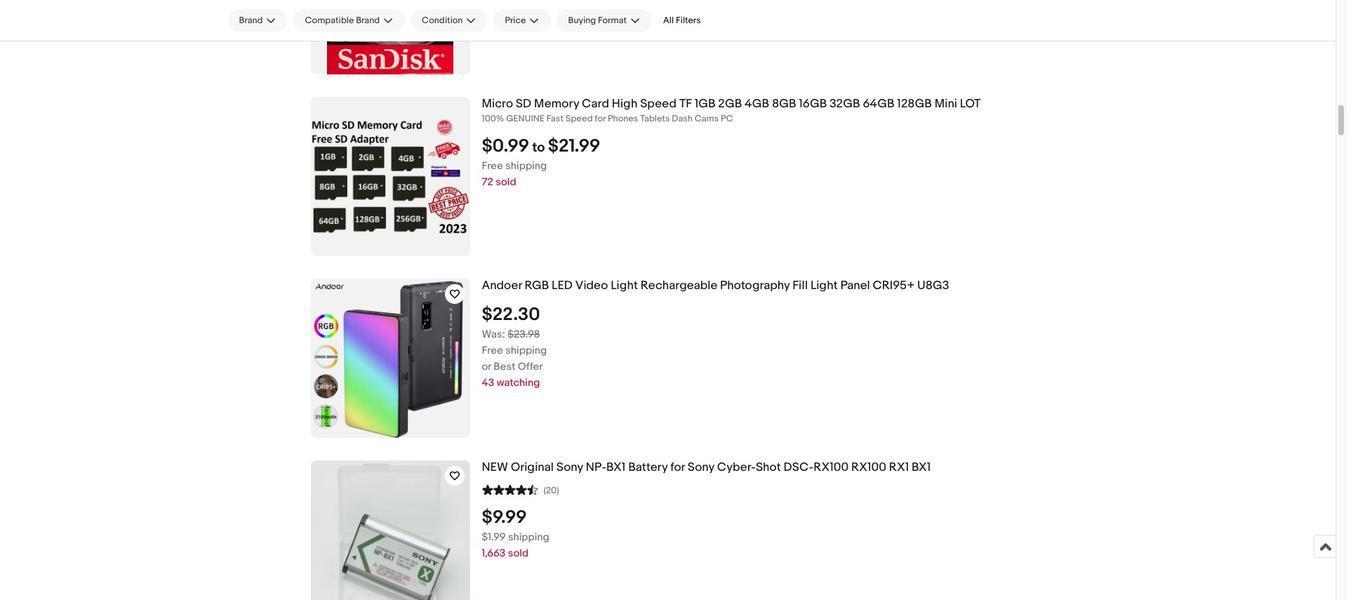 Task type: describe. For each thing, give the bounding box(es) containing it.
memory
[[534, 97, 579, 111]]

video
[[576, 279, 608, 293]]

format
[[598, 15, 627, 26]]

brand button
[[228, 9, 288, 32]]

all filters
[[663, 15, 701, 26]]

tablets
[[640, 113, 670, 124]]

new original sony np-bx1 battery for sony cyber-shot dsc-rx100 rx100 rx1 bx1 link
[[482, 461, 1180, 475]]

4gb
[[745, 97, 770, 111]]

dsc-
[[784, 461, 814, 475]]

1 bx1 from the left
[[607, 461, 626, 475]]

buying format button
[[557, 9, 652, 32]]

128gb
[[898, 97, 932, 111]]

shipping for $23.98
[[506, 344, 547, 357]]

panel
[[841, 279, 870, 293]]

micro sd memory card high speed tf 1gb 2gb 4gb 8gb 16gb 32gb 64gb 128gb mini lot image
[[311, 116, 470, 237]]

new original sony np-bx1 battery for sony cyber-shot dsc-rx100 rx100 rx1 bx1
[[482, 461, 931, 475]]

1 sony from the left
[[557, 461, 583, 475]]

cri95+
[[873, 279, 915, 293]]

price button
[[494, 9, 551, 32]]

2 sony from the left
[[688, 461, 715, 475]]

buying
[[568, 15, 596, 26]]

new
[[482, 461, 508, 475]]

lot
[[960, 97, 981, 111]]

all filters button
[[658, 9, 707, 32]]

was:
[[482, 328, 505, 341]]

card
[[582, 97, 609, 111]]

sd
[[516, 97, 532, 111]]

fill
[[793, 279, 808, 293]]

compatible brand button
[[294, 9, 405, 32]]

high
[[612, 97, 638, 111]]

0 vertical spatial speed
[[640, 97, 677, 111]]

to
[[533, 140, 545, 156]]

sandisk extreme pro 128gb uhs-i u3 sdxc 200mb/s 4k memory card sdsdxxd-128g image
[[327, 0, 453, 74]]

micro
[[482, 97, 513, 111]]

mini
[[935, 97, 958, 111]]

pc
[[721, 113, 733, 124]]

(20) link
[[482, 483, 559, 496]]

$22.30
[[482, 304, 540, 326]]

$0.99 to $21.99 free shipping 72 sold
[[482, 135, 601, 189]]

72
[[482, 175, 494, 189]]

photography
[[720, 279, 790, 293]]

offer
[[518, 360, 543, 373]]

for inside micro sd memory card high speed tf 1gb 2gb 4gb 8gb 16gb 32gb 64gb 128gb mini lot 100% genuine fast speed for phones tablets dash cams pc
[[595, 113, 606, 124]]

best
[[494, 360, 516, 373]]

1 light from the left
[[611, 279, 638, 293]]

dash
[[672, 113, 693, 124]]

filters
[[676, 15, 701, 26]]

u8g3
[[918, 279, 950, 293]]

for inside "link"
[[671, 461, 685, 475]]

free for $22.30
[[482, 344, 503, 357]]

1gb
[[695, 97, 716, 111]]

cyber-
[[717, 461, 756, 475]]

cams
[[695, 113, 719, 124]]

$9.99 $1.99 shipping 1,663 sold
[[482, 507, 550, 560]]

$21.99
[[548, 135, 601, 157]]

(20)
[[544, 485, 559, 496]]

sold inside $0.99 to $21.99 free shipping 72 sold
[[496, 175, 516, 189]]

andoer rgb led video light rechargeable photography fill light panel cri95+ u8g3 link
[[482, 279, 1180, 293]]



Task type: locate. For each thing, give the bounding box(es) containing it.
0 vertical spatial shipping
[[506, 159, 547, 173]]

free inside $22.30 was: $23.98 free shipping or best offer 43 watching
[[482, 344, 503, 357]]

0 horizontal spatial light
[[611, 279, 638, 293]]

light right fill
[[811, 279, 838, 293]]

shipping inside $9.99 $1.99 shipping 1,663 sold
[[508, 531, 550, 544]]

phones
[[608, 113, 638, 124]]

free inside $0.99 to $21.99 free shipping 72 sold
[[482, 159, 503, 173]]

shipping inside $0.99 to $21.99 free shipping 72 sold
[[506, 159, 547, 173]]

free for $0.99
[[482, 159, 503, 173]]

$23.98
[[508, 328, 540, 341]]

1 horizontal spatial sony
[[688, 461, 715, 475]]

shipping down $23.98
[[506, 344, 547, 357]]

micro sd memory card high speed tf 1gb 2gb 4gb 8gb 16gb 32gb 64gb 128gb mini lot 100% genuine fast speed for phones tablets dash cams pc
[[482, 97, 981, 124]]

100%
[[482, 113, 504, 124]]

1 vertical spatial for
[[671, 461, 685, 475]]

bx1 left battery
[[607, 461, 626, 475]]

0 horizontal spatial brand
[[239, 15, 263, 26]]

condition button
[[411, 9, 488, 32]]

1 vertical spatial speed
[[566, 113, 593, 124]]

andoer rgb led video light rechargeable photography fill light panel cri95+ u8g3 image
[[311, 279, 470, 438]]

andoer
[[482, 279, 522, 293]]

100% GENUINE Fast Speed for Phones Tablets Dash Cams PC text field
[[482, 113, 1180, 125]]

speed down card
[[566, 113, 593, 124]]

shot
[[756, 461, 781, 475]]

rx100 left the rx1
[[852, 461, 887, 475]]

0 horizontal spatial for
[[595, 113, 606, 124]]

sony
[[557, 461, 583, 475], [688, 461, 715, 475]]

tf
[[680, 97, 692, 111]]

rx100 right shot
[[814, 461, 849, 475]]

1 free from the top
[[482, 159, 503, 173]]

32gb
[[830, 97, 860, 111]]

1 vertical spatial sold
[[508, 547, 529, 560]]

sold right 72
[[496, 175, 516, 189]]

$1.99
[[482, 531, 506, 544]]

shipping
[[506, 159, 547, 173], [506, 344, 547, 357], [508, 531, 550, 544]]

$0.99
[[482, 135, 530, 157]]

shipping for $21.99
[[506, 159, 547, 173]]

$22.30 was: $23.98 free shipping or best offer 43 watching
[[482, 304, 547, 390]]

sold
[[496, 175, 516, 189], [508, 547, 529, 560]]

buying format
[[568, 15, 627, 26]]

2 vertical spatial shipping
[[508, 531, 550, 544]]

rgb
[[525, 279, 549, 293]]

light right the video
[[611, 279, 638, 293]]

battery
[[628, 461, 668, 475]]

0 vertical spatial free
[[482, 159, 503, 173]]

free
[[482, 159, 503, 173], [482, 344, 503, 357]]

rx1
[[889, 461, 909, 475]]

sold inside $9.99 $1.99 shipping 1,663 sold
[[508, 547, 529, 560]]

2 free from the top
[[482, 344, 503, 357]]

original
[[511, 461, 554, 475]]

0 horizontal spatial rx100
[[814, 461, 849, 475]]

free down was: at the left
[[482, 344, 503, 357]]

for
[[595, 113, 606, 124], [671, 461, 685, 475]]

for right battery
[[671, 461, 685, 475]]

compatible brand
[[305, 15, 380, 26]]

1 vertical spatial free
[[482, 344, 503, 357]]

sold right 1,663
[[508, 547, 529, 560]]

shipping inside $22.30 was: $23.98 free shipping or best offer 43 watching
[[506, 344, 547, 357]]

fast
[[547, 113, 564, 124]]

8gb
[[772, 97, 797, 111]]

free up 72
[[482, 159, 503, 173]]

1 rx100 from the left
[[814, 461, 849, 475]]

0 horizontal spatial bx1
[[607, 461, 626, 475]]

led
[[552, 279, 573, 293]]

compatible
[[305, 15, 354, 26]]

rechargeable
[[641, 279, 718, 293]]

rx100
[[814, 461, 849, 475], [852, 461, 887, 475]]

for down card
[[595, 113, 606, 124]]

1 brand from the left
[[239, 15, 263, 26]]

bx1
[[607, 461, 626, 475], [912, 461, 931, 475]]

0 horizontal spatial speed
[[566, 113, 593, 124]]

0 vertical spatial sold
[[496, 175, 516, 189]]

andoer rgb led video light rechargeable photography fill light panel cri95+ u8g3
[[482, 279, 950, 293]]

new original sony np-bx1 battery for sony cyber-shot dsc-rx100 rx100 rx1 bx1 image
[[311, 461, 470, 600]]

speed up tablets
[[640, 97, 677, 111]]

1 horizontal spatial speed
[[640, 97, 677, 111]]

np-
[[586, 461, 607, 475]]

1 horizontal spatial for
[[671, 461, 685, 475]]

64gb
[[863, 97, 895, 111]]

condition
[[422, 15, 463, 26]]

1 horizontal spatial bx1
[[912, 461, 931, 475]]

$9.99
[[482, 507, 527, 529]]

or
[[482, 360, 491, 373]]

1 vertical spatial shipping
[[506, 344, 547, 357]]

0 horizontal spatial sony
[[557, 461, 583, 475]]

genuine
[[506, 113, 545, 124]]

price
[[505, 15, 526, 26]]

1 horizontal spatial brand
[[356, 15, 380, 26]]

shipping down to
[[506, 159, 547, 173]]

bx1 right the rx1
[[912, 461, 931, 475]]

all
[[663, 15, 674, 26]]

sony left np-
[[557, 461, 583, 475]]

sony left cyber-
[[688, 461, 715, 475]]

2 bx1 from the left
[[912, 461, 931, 475]]

micro sd memory card high speed tf 1gb 2gb 4gb 8gb 16gb 32gb 64gb 128gb mini lot link
[[482, 97, 1180, 111]]

shipping down $9.99
[[508, 531, 550, 544]]

16gb
[[799, 97, 827, 111]]

43
[[482, 376, 495, 390]]

light
[[611, 279, 638, 293], [811, 279, 838, 293]]

2gb
[[718, 97, 742, 111]]

watching
[[497, 376, 540, 390]]

brand
[[239, 15, 263, 26], [356, 15, 380, 26]]

2 brand from the left
[[356, 15, 380, 26]]

0 vertical spatial for
[[595, 113, 606, 124]]

2 rx100 from the left
[[852, 461, 887, 475]]

1 horizontal spatial light
[[811, 279, 838, 293]]

2 light from the left
[[811, 279, 838, 293]]

speed
[[640, 97, 677, 111], [566, 113, 593, 124]]

4.5 out of 5 stars image
[[482, 483, 538, 496]]

1,663
[[482, 547, 506, 560]]

1 horizontal spatial rx100
[[852, 461, 887, 475]]



Task type: vqa. For each thing, say whether or not it's contained in the screenshot.
the (1,100)
no



